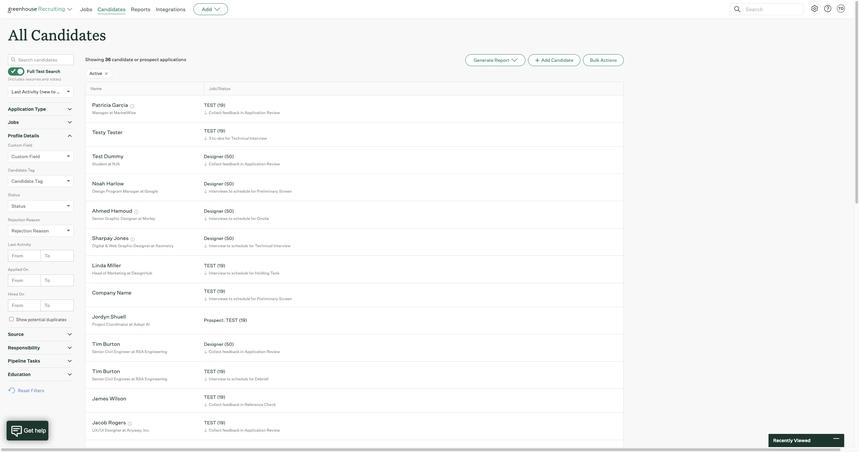 Task type: locate. For each thing, give the bounding box(es) containing it.
to up test (19) collect feedback in reference check
[[227, 377, 231, 382]]

1 (50) from the top
[[225, 154, 234, 160]]

collect feedback in application review link up the designer (50) interviews to schedule for preliminary screen
[[203, 161, 282, 167]]

noah harlow link
[[92, 181, 124, 188]]

3 (50) from the top
[[225, 209, 234, 214]]

2 tim burton link from the top
[[92, 369, 120, 376]]

(19) inside test (19) interview to schedule for debrief
[[217, 369, 226, 375]]

technical inside test (19) 3 to-dos for technical interview
[[231, 136, 249, 141]]

in up test (19) interview to schedule for debrief in the left of the page
[[241, 350, 244, 355]]

interviews inside 'designer (50) interviews to schedule for onsite'
[[209, 216, 228, 221]]

4 (50) from the top
[[225, 236, 234, 242]]

3 collect from the top
[[209, 350, 222, 355]]

schedule up test (19) interview to schedule for holding tank
[[232, 244, 248, 249]]

candidates down jobs "link"
[[31, 25, 106, 44]]

to
[[51, 89, 56, 94], [229, 189, 233, 194], [229, 216, 233, 221], [227, 244, 231, 249], [227, 271, 231, 276], [229, 297, 233, 302], [227, 377, 231, 382]]

burton
[[103, 341, 120, 348], [103, 369, 120, 375]]

interviews inside the designer (50) interviews to schedule for preliminary screen
[[209, 189, 228, 194]]

5 in from the top
[[241, 428, 244, 433]]

feedback for senior civil engineer at rsa engineering
[[223, 350, 240, 355]]

test dummy student at n/a
[[92, 153, 124, 167]]

designer (50) collect feedback in application review for burton
[[204, 342, 280, 355]]

1 interviews from the top
[[209, 189, 228, 194]]

manager right program
[[123, 189, 139, 194]]

2 collect feedback in application review link from the top
[[203, 161, 282, 167]]

schedule inside the designer (50) interview to schedule for technical interview
[[232, 244, 248, 249]]

(19) up dos
[[217, 128, 226, 134]]

(19) for collect feedback in application review link for manager at marketwise
[[217, 103, 226, 108]]

test
[[92, 153, 103, 160]]

sharpay jones link
[[92, 235, 129, 243]]

2 from from the top
[[12, 278, 23, 284]]

applied on
[[8, 267, 28, 272]]

preliminary inside test (19) interviews to schedule for preliminary screen
[[257, 297, 278, 302]]

tim up james
[[92, 369, 102, 375]]

for inside 'designer (50) interviews to schedule for onsite'
[[251, 216, 256, 221]]

burton for designer
[[103, 341, 120, 348]]

2 preliminary from the top
[[257, 297, 278, 302]]

dos
[[218, 136, 225, 141]]

candidate left bulk
[[552, 57, 574, 63]]

name
[[91, 86, 102, 91], [117, 290, 132, 296]]

2 vertical spatial from
[[12, 303, 23, 308]]

hired on
[[8, 292, 24, 297]]

1 vertical spatial jobs
[[8, 120, 19, 125]]

tim down project
[[92, 341, 102, 348]]

harlow
[[106, 181, 124, 187]]

engineer
[[114, 350, 131, 355], [114, 377, 131, 382]]

in up test (19) 3 to-dos for technical interview
[[241, 110, 244, 115]]

anyway,
[[127, 428, 142, 433]]

schedule inside test (19) interview to schedule for holding tank
[[232, 271, 248, 276]]

schedule inside 'designer (50) interviews to schedule for onsite'
[[234, 216, 250, 221]]

schedule up 'designer (50) interviews to schedule for onsite'
[[234, 189, 250, 194]]

generate report button
[[466, 54, 526, 66]]

2 engineering from the top
[[145, 377, 167, 382]]

1 senior from the top
[[92, 216, 104, 221]]

1 vertical spatial technical
[[255, 244, 273, 249]]

1 vertical spatial interviews to schedule for preliminary screen link
[[203, 296, 294, 302]]

0 horizontal spatial name
[[91, 86, 102, 91]]

(19) up interview to schedule for holding tank link
[[217, 263, 226, 269]]

configure image
[[811, 5, 819, 13]]

ahmed
[[92, 208, 110, 215]]

0 vertical spatial interviews
[[209, 189, 228, 194]]

candidates
[[98, 6, 126, 13], [31, 25, 106, 44]]

0 vertical spatial to
[[44, 253, 50, 259]]

engineering for designer (50)
[[145, 350, 167, 355]]

add inside popup button
[[202, 6, 212, 13]]

1 collect from the top
[[209, 110, 222, 115]]

4 collect from the top
[[209, 403, 222, 408]]

schedule inside test (19) interviews to schedule for preliminary screen
[[234, 297, 250, 302]]

digital & web graphic designer at xeometry
[[92, 244, 174, 249]]

interviews to schedule for preliminary screen link
[[203, 188, 294, 195], [203, 296, 294, 302]]

from down the hired on
[[12, 303, 23, 308]]

interviews to schedule for preliminary screen link down interview to schedule for holding tank link
[[203, 296, 294, 302]]

(19) up collect feedback in reference check link
[[217, 395, 226, 401]]

1 interviews to schedule for preliminary screen link from the top
[[203, 188, 294, 195]]

for for designer (50) interviews to schedule for onsite
[[251, 216, 256, 221]]

5 feedback from the top
[[223, 428, 240, 433]]

1 vertical spatial status
[[12, 203, 26, 209]]

rejection reason
[[8, 218, 40, 222], [12, 228, 49, 234]]

application for senior civil engineer at rsa engineering
[[245, 350, 266, 355]]

2 review from the top
[[267, 162, 280, 167]]

4 collect feedback in application review link from the top
[[203, 428, 282, 434]]

3 senior from the top
[[92, 377, 104, 382]]

1 vertical spatial tim burton link
[[92, 369, 120, 376]]

designhub
[[132, 271, 152, 276]]

senior down ahmed
[[92, 216, 104, 221]]

civil for designer (50)
[[105, 350, 113, 355]]

screen inside the designer (50) interviews to schedule for preliminary screen
[[279, 189, 292, 194]]

5 collect from the top
[[209, 428, 222, 433]]

debrief
[[255, 377, 269, 382]]

to up test (19) interview to schedule for holding tank
[[227, 244, 231, 249]]

schedule inside test (19) interview to schedule for debrief
[[232, 377, 248, 382]]

1 horizontal spatial technical
[[255, 244, 273, 249]]

2 in from the top
[[241, 162, 244, 167]]

0 horizontal spatial add
[[202, 6, 212, 13]]

2 feedback from the top
[[223, 162, 240, 167]]

schedule for test (19) interviews to schedule for preliminary screen
[[234, 297, 250, 302]]

1 vertical spatial on
[[19, 292, 24, 297]]

1 vertical spatial candidate
[[8, 168, 27, 173]]

jobs up profile at the left top of the page
[[8, 120, 19, 125]]

on right hired
[[19, 292, 24, 297]]

1 rsa from the top
[[136, 350, 144, 355]]

jacob rogers
[[92, 420, 126, 427]]

(19) for interview to schedule for holding tank link
[[217, 263, 226, 269]]

rejection
[[8, 218, 25, 222], [12, 228, 32, 234]]

for inside the designer (50) interviews to schedule for preliminary screen
[[251, 189, 256, 194]]

1 vertical spatial name
[[117, 290, 132, 296]]

to inside test (19) interview to schedule for debrief
[[227, 377, 231, 382]]

tim for test
[[92, 369, 102, 375]]

2 interviews to schedule for preliminary screen link from the top
[[203, 296, 294, 302]]

digital
[[92, 244, 104, 249]]

0 vertical spatial last
[[12, 89, 21, 94]]

designer inside 'designer (50) interviews to schedule for onsite'
[[204, 209, 224, 214]]

td button
[[838, 5, 846, 13]]

tim burton senior civil engineer at rsa engineering for designer
[[92, 341, 167, 355]]

2 designer (50) collect feedback in application review from the top
[[204, 342, 280, 355]]

hamoud
[[111, 208, 132, 215]]

tim burton senior civil engineer at rsa engineering up the wilson
[[92, 369, 167, 382]]

reason
[[26, 218, 40, 222], [33, 228, 49, 234]]

1 horizontal spatial name
[[117, 290, 132, 296]]

last up applied
[[8, 242, 16, 247]]

0 vertical spatial graphic
[[105, 216, 120, 221]]

(50) up 'designer (50) interviews to schedule for onsite'
[[225, 181, 234, 187]]

add
[[202, 6, 212, 13], [542, 57, 551, 63]]

or
[[134, 57, 139, 62]]

(50) inside the designer (50) interviews to schedule for preliminary screen
[[225, 181, 234, 187]]

designer (50) interviews to schedule for onsite
[[204, 209, 269, 221]]

1 horizontal spatial add
[[542, 57, 551, 63]]

tim burton senior civil engineer at rsa engineering down adept
[[92, 341, 167, 355]]

feedback up test (19) 3 to-dos for technical interview
[[223, 110, 240, 115]]

test inside test (19) interviews to schedule for preliminary screen
[[204, 289, 216, 295]]

1 vertical spatial engineering
[[145, 377, 167, 382]]

2 tim from the top
[[92, 369, 102, 375]]

for for test (19) 3 to-dos for technical interview
[[225, 136, 230, 141]]

0 vertical spatial senior
[[92, 216, 104, 221]]

ahmed hamoud has been in onsite for more than 21 days image
[[134, 211, 139, 215]]

0 vertical spatial candidates
[[98, 6, 126, 13]]

for for designer (50) interviews to schedule for preliminary screen
[[251, 189, 256, 194]]

custom down profile details
[[12, 154, 28, 159]]

tank
[[271, 271, 280, 276]]

to inside 'designer (50) interviews to schedule for onsite'
[[229, 216, 233, 221]]

(50) inside 'designer (50) interviews to schedule for onsite'
[[225, 209, 234, 214]]

name right company
[[117, 290, 132, 296]]

1 preliminary from the top
[[257, 189, 278, 194]]

screen for (19)
[[279, 297, 292, 302]]

jobs
[[80, 6, 92, 13], [8, 120, 19, 125]]

0 vertical spatial screen
[[279, 189, 292, 194]]

onsite
[[257, 216, 269, 221]]

senior down project
[[92, 350, 104, 355]]

1 vertical spatial reason
[[33, 228, 49, 234]]

graphic
[[105, 216, 120, 221], [118, 244, 133, 249]]

noah harlow design program manager at google
[[92, 181, 158, 194]]

2 burton from the top
[[103, 369, 120, 375]]

0 vertical spatial rsa
[[136, 350, 144, 355]]

add for add candidate
[[542, 57, 551, 63]]

0 vertical spatial tim burton senior civil engineer at rsa engineering
[[92, 341, 167, 355]]

manager down patricia
[[92, 110, 109, 115]]

shuell
[[111, 314, 126, 321]]

in up the designer (50) interviews to schedule for preliminary screen
[[241, 162, 244, 167]]

generate
[[474, 57, 494, 63]]

2 vertical spatial senior
[[92, 377, 104, 382]]

collect feedback in application review link down collect feedback in reference check link
[[203, 428, 282, 434]]

candidate tag element
[[8, 167, 74, 192]]

candidates right jobs "link"
[[98, 6, 126, 13]]

(50) up interviews to schedule for onsite link
[[225, 209, 234, 214]]

(50)
[[225, 154, 234, 160], [225, 181, 234, 187], [225, 209, 234, 214], [225, 236, 234, 242], [225, 342, 234, 348]]

3 in from the top
[[241, 350, 244, 355]]

(50) for noah harlow
[[225, 181, 234, 187]]

0 vertical spatial custom
[[8, 143, 22, 148]]

4 review from the top
[[267, 428, 280, 433]]

feedback inside test (19) collect feedback in reference check
[[223, 403, 240, 408]]

td
[[839, 6, 844, 11]]

test (19) collect feedback in application review up test (19) 3 to-dos for technical interview
[[204, 103, 280, 115]]

designer (50) interview to schedule for technical interview
[[204, 236, 291, 249]]

to left the old)
[[51, 89, 56, 94]]

for up 'designer (50) interviews to schedule for onsite'
[[251, 189, 256, 194]]

jones
[[114, 235, 129, 242]]

ux/ui designer at anyway, inc.
[[92, 428, 150, 433]]

0 vertical spatial tim
[[92, 341, 102, 348]]

3 to from the top
[[44, 303, 50, 308]]

1 vertical spatial preliminary
[[257, 297, 278, 302]]

0 vertical spatial test (19) collect feedback in application review
[[204, 103, 280, 115]]

(includes
[[8, 77, 25, 82]]

to inside test (19) interviews to schedule for preliminary screen
[[229, 297, 233, 302]]

0 vertical spatial designer (50) collect feedback in application review
[[204, 154, 280, 167]]

interviews to schedule for onsite link
[[203, 216, 271, 222]]

1 vertical spatial tim burton senior civil engineer at rsa engineering
[[92, 369, 167, 382]]

test (19) interview to schedule for debrief
[[204, 369, 269, 382]]

name down active at the left top of page
[[91, 86, 102, 91]]

feedback down 3 to-dos for technical interview link
[[223, 162, 240, 167]]

4 feedback from the top
[[223, 403, 240, 408]]

for inside test (19) 3 to-dos for technical interview
[[225, 136, 230, 141]]

1 designer (50) collect feedback in application review from the top
[[204, 154, 280, 167]]

show potential duplicates
[[16, 317, 67, 323]]

0 vertical spatial manager
[[92, 110, 109, 115]]

0 horizontal spatial technical
[[231, 136, 249, 141]]

senior
[[92, 216, 104, 221], [92, 350, 104, 355], [92, 377, 104, 382]]

engineer up the wilson
[[114, 377, 131, 382]]

to for hired on
[[44, 303, 50, 308]]

application up debrief
[[245, 350, 266, 355]]

1 vertical spatial test (19) collect feedback in application review
[[204, 421, 280, 433]]

for down holding
[[251, 297, 256, 302]]

(19) down test (19) interviews to schedule for preliminary screen
[[239, 318, 247, 323]]

0 vertical spatial jobs
[[80, 6, 92, 13]]

burton down coordinator
[[103, 341, 120, 348]]

0 vertical spatial status
[[8, 193, 20, 198]]

2 screen from the top
[[279, 297, 292, 302]]

testy
[[92, 129, 106, 136]]

feedback down collect feedback in reference check link
[[223, 428, 240, 433]]

add for add
[[202, 6, 212, 13]]

preliminary down holding
[[257, 297, 278, 302]]

designer (50) interviews to schedule for preliminary screen
[[204, 181, 292, 194]]

tag up status element
[[35, 179, 43, 184]]

(19) down collect feedback in reference check link
[[217, 421, 226, 426]]

activity down rejection reason element
[[17, 242, 31, 247]]

collect for ux/ui designer at anyway, inc.
[[209, 428, 222, 433]]

2 collect from the top
[[209, 162, 222, 167]]

0 vertical spatial activity
[[22, 89, 39, 94]]

2 (50) from the top
[[225, 181, 234, 187]]

interviews inside test (19) interviews to schedule for preliminary screen
[[209, 297, 228, 302]]

graphic down ahmed hamoud link
[[105, 216, 120, 221]]

screen inside test (19) interviews to schedule for preliminary screen
[[279, 297, 292, 302]]

0 vertical spatial name
[[91, 86, 102, 91]]

applications
[[160, 57, 186, 62]]

1 engineer from the top
[[114, 350, 131, 355]]

0 vertical spatial rejection
[[8, 218, 25, 222]]

for inside test (19) interviews to schedule for preliminary screen
[[251, 297, 256, 302]]

interviews to schedule for preliminary screen link up 'designer (50) interviews to schedule for onsite'
[[203, 188, 294, 195]]

1 vertical spatial senior
[[92, 350, 104, 355]]

company
[[92, 290, 116, 296]]

(19) inside test (19) 3 to-dos for technical interview
[[217, 128, 226, 134]]

1 vertical spatial civil
[[105, 377, 113, 382]]

collect feedback in application review link up test (19) interview to schedule for debrief in the left of the page
[[203, 349, 282, 355]]

(19) down interview to schedule for holding tank link
[[217, 289, 226, 295]]

3 interviews from the top
[[209, 297, 228, 302]]

wilson
[[110, 396, 126, 403]]

from for applied
[[12, 278, 23, 284]]

Search text field
[[745, 4, 798, 14]]

(50) up interview to schedule for technical interview link
[[225, 236, 234, 242]]

2 to from the top
[[44, 278, 50, 284]]

1 vertical spatial add
[[542, 57, 551, 63]]

1 vertical spatial rejection
[[12, 228, 32, 234]]

program
[[106, 189, 122, 194]]

preliminary up onsite
[[257, 189, 278, 194]]

1 tim burton senior civil engineer at rsa engineering from the top
[[92, 341, 167, 355]]

schedule up test (19) collect feedback in reference check
[[232, 377, 248, 382]]

technical inside the designer (50) interview to schedule for technical interview
[[255, 244, 273, 249]]

1 collect feedback in application review link from the top
[[203, 110, 282, 116]]

reset filters
[[18, 388, 44, 394]]

from down last activity
[[12, 253, 23, 259]]

2 vertical spatial interviews
[[209, 297, 228, 302]]

greenhouse recruiting image
[[8, 5, 67, 13]]

1 from from the top
[[12, 253, 23, 259]]

senior for test (19)
[[92, 377, 104, 382]]

(19) for 3 to-dos for technical interview link
[[217, 128, 226, 134]]

collect feedback in application review link
[[203, 110, 282, 116], [203, 161, 282, 167], [203, 349, 282, 355], [203, 428, 282, 434]]

0 vertical spatial technical
[[231, 136, 249, 141]]

1 tim burton link from the top
[[92, 341, 120, 349]]

to up 'designer (50) interviews to schedule for onsite'
[[229, 189, 233, 194]]

1 horizontal spatial jobs
[[80, 6, 92, 13]]

2 vertical spatial to
[[44, 303, 50, 308]]

to inside the designer (50) interview to schedule for technical interview
[[227, 244, 231, 249]]

to for test (19) interview to schedule for holding tank
[[227, 271, 231, 276]]

rejection reason up last activity
[[12, 228, 49, 234]]

to up prospect: test (19)
[[229, 297, 233, 302]]

rejection reason down status element
[[8, 218, 40, 222]]

1 in from the top
[[241, 110, 244, 115]]

to up the designer (50) interview to schedule for technical interview
[[229, 216, 233, 221]]

3 feedback from the top
[[223, 350, 240, 355]]

1 feedback from the top
[[223, 110, 240, 115]]

tag down custom field element
[[28, 168, 35, 173]]

(50) down prospect: test (19)
[[225, 342, 234, 348]]

to for designer (50) interviews to schedule for preliminary screen
[[229, 189, 233, 194]]

application up test (19) 3 to-dos for technical interview
[[245, 110, 266, 115]]

1 vertical spatial activity
[[17, 242, 31, 247]]

engineering for test (19)
[[145, 377, 167, 382]]

1 horizontal spatial manager
[[123, 189, 139, 194]]

1 vertical spatial burton
[[103, 369, 120, 375]]

burton for test
[[103, 369, 120, 375]]

interview inside test (19) interview to schedule for holding tank
[[209, 271, 226, 276]]

for inside test (19) interview to schedule for holding tank
[[249, 271, 254, 276]]

for inside test (19) interview to schedule for debrief
[[249, 377, 254, 382]]

tim burton link for designer
[[92, 341, 120, 349]]

0 vertical spatial tim burton link
[[92, 341, 120, 349]]

1 review from the top
[[267, 110, 280, 115]]

test (19) collect feedback in application review for patricia garcia
[[204, 103, 280, 115]]

(19) up 'interview to schedule for debrief' link
[[217, 369, 226, 375]]

2 civil from the top
[[105, 377, 113, 382]]

0 vertical spatial burton
[[103, 341, 120, 348]]

1 tim from the top
[[92, 341, 102, 348]]

for right dos
[[225, 136, 230, 141]]

designer inside the designer (50) interviews to schedule for preliminary screen
[[204, 181, 224, 187]]

1 vertical spatial interviews
[[209, 216, 228, 221]]

application down reference
[[245, 428, 266, 433]]

for for test (19) interviews to schedule for preliminary screen
[[251, 297, 256, 302]]

tim burton link down project
[[92, 341, 120, 349]]

to inside test (19) interview to schedule for holding tank
[[227, 271, 231, 276]]

3 collect feedback in application review link from the top
[[203, 349, 282, 355]]

rsa for designer (50)
[[136, 350, 144, 355]]

civil up 'james wilson'
[[105, 377, 113, 382]]

patricia garcia has been in application review for more than 5 days image
[[129, 105, 135, 108]]

to up test (19) interviews to schedule for preliminary screen
[[227, 271, 231, 276]]

preliminary for (50)
[[257, 189, 278, 194]]

in left reference
[[241, 403, 244, 408]]

candidate down custom field element
[[8, 168, 27, 173]]

candidate tag down custom field element
[[8, 168, 35, 173]]

0 vertical spatial engineer
[[114, 350, 131, 355]]

1 vertical spatial designer (50) collect feedback in application review
[[204, 342, 280, 355]]

2 rsa from the top
[[136, 377, 144, 382]]

sharpay jones has been in technical interview for more than 14 days image
[[130, 238, 136, 242]]

to for last activity (new to old)
[[51, 89, 56, 94]]

4 in from the top
[[241, 403, 244, 408]]

1 vertical spatial rsa
[[136, 377, 144, 382]]

test (19) collect feedback in application review
[[204, 103, 280, 115], [204, 421, 280, 433]]

1 vertical spatial engineer
[[114, 377, 131, 382]]

application for ux/ui designer at anyway, inc.
[[245, 428, 266, 433]]

collect feedback in application review link for ux/ui designer at anyway, inc.
[[203, 428, 282, 434]]

at inside jordyn shuell project coordinator at adept ai
[[129, 322, 133, 327]]

integrations
[[156, 6, 186, 13]]

interview inside test (19) interview to schedule for debrief
[[209, 377, 226, 382]]

review
[[267, 110, 280, 115], [267, 162, 280, 167], [267, 350, 280, 355], [267, 428, 280, 433]]

in inside test (19) collect feedback in reference check
[[241, 403, 244, 408]]

to for test (19) interviews to schedule for preliminary screen
[[229, 297, 233, 302]]

1 civil from the top
[[105, 350, 113, 355]]

review for manager at marketwise
[[267, 110, 280, 115]]

engineer down coordinator
[[114, 350, 131, 355]]

field
[[23, 143, 32, 148], [29, 154, 40, 159]]

0 vertical spatial from
[[12, 253, 23, 259]]

0 vertical spatial rejection reason
[[8, 218, 40, 222]]

tim burton senior civil engineer at rsa engineering
[[92, 341, 167, 355], [92, 369, 167, 382]]

2 engineer from the top
[[114, 377, 131, 382]]

for left onsite
[[251, 216, 256, 221]]

0 horizontal spatial jobs
[[8, 120, 19, 125]]

in
[[241, 110, 244, 115], [241, 162, 244, 167], [241, 350, 244, 355], [241, 403, 244, 408], [241, 428, 244, 433]]

graphic down jones
[[118, 244, 133, 249]]

0 vertical spatial engineering
[[145, 350, 167, 355]]

company name link
[[92, 290, 132, 297]]

civil down coordinator
[[105, 350, 113, 355]]

designer
[[204, 154, 224, 160], [204, 181, 224, 187], [204, 209, 224, 214], [121, 216, 137, 221], [204, 236, 224, 242], [134, 244, 150, 249], [204, 342, 224, 348], [105, 428, 122, 433]]

2 tim burton senior civil engineer at rsa engineering from the top
[[92, 369, 167, 382]]

schedule left onsite
[[234, 216, 250, 221]]

3 from from the top
[[12, 303, 23, 308]]

job/status
[[209, 86, 231, 91]]

collect feedback in application review link for student at n/a
[[203, 161, 282, 167]]

1 screen from the top
[[279, 189, 292, 194]]

0 vertical spatial add
[[202, 6, 212, 13]]

manager at marketwise
[[92, 110, 136, 115]]

technical down onsite
[[255, 244, 273, 249]]

interview to schedule for debrief link
[[203, 376, 270, 383]]

senior up james
[[92, 377, 104, 382]]

1 vertical spatial from
[[12, 278, 23, 284]]

(19) down job/status
[[217, 103, 226, 108]]

1 vertical spatial last
[[8, 242, 16, 247]]

interview for test (19) interview to schedule for debrief
[[209, 377, 226, 382]]

schedule left holding
[[232, 271, 248, 276]]

feedback up test (19) interview to schedule for debrief in the left of the page
[[223, 350, 240, 355]]

candidate up status element
[[12, 179, 34, 184]]

1 engineering from the top
[[145, 350, 167, 355]]

preliminary inside the designer (50) interviews to schedule for preliminary screen
[[257, 189, 278, 194]]

custom down profile at the left top of the page
[[8, 143, 22, 148]]

0 vertical spatial preliminary
[[257, 189, 278, 194]]

search
[[46, 69, 60, 74]]

collect
[[209, 110, 222, 115], [209, 162, 222, 167], [209, 350, 222, 355], [209, 403, 222, 408], [209, 428, 222, 433]]

designer (50) collect feedback in application review down 3 to-dos for technical interview link
[[204, 154, 280, 167]]

0 vertical spatial interviews to schedule for preliminary screen link
[[203, 188, 294, 195]]

activity
[[22, 89, 39, 94], [17, 242, 31, 247]]

for up test (19) interview to schedule for holding tank
[[249, 244, 254, 249]]

1 test (19) collect feedback in application review from the top
[[204, 103, 280, 115]]

2 test (19) collect feedback in application review from the top
[[204, 421, 280, 433]]

1 vertical spatial manager
[[123, 189, 139, 194]]

3 review from the top
[[267, 350, 280, 355]]

schedule inside the designer (50) interviews to schedule for preliminary screen
[[234, 189, 250, 194]]

tim burton link up 'james wilson'
[[92, 369, 120, 376]]

designer (50) collect feedback in application review up test (19) interview to schedule for debrief in the left of the page
[[204, 342, 280, 355]]

technical for (50)
[[255, 244, 273, 249]]

on right applied
[[23, 267, 28, 272]]

1 to from the top
[[44, 253, 50, 259]]

2 interviews from the top
[[209, 216, 228, 221]]

for left debrief
[[249, 377, 254, 382]]

5 (50) from the top
[[225, 342, 234, 348]]

for for test (19) interview to schedule for debrief
[[249, 377, 254, 382]]

showing 36 candidate or prospect applications
[[85, 57, 186, 62]]

custom field element
[[8, 142, 74, 167]]

status down candidate tag element
[[8, 193, 20, 198]]

1 vertical spatial tim
[[92, 369, 102, 375]]

preliminary
[[257, 189, 278, 194], [257, 297, 278, 302]]

burton up 'james wilson'
[[103, 369, 120, 375]]

application up the designer (50) interviews to schedule for preliminary screen
[[245, 162, 266, 167]]

(19) inside test (19) interview to schedule for holding tank
[[217, 263, 226, 269]]

coordinator
[[106, 322, 128, 327]]

(19) inside test (19) collect feedback in reference check
[[217, 395, 226, 401]]

for inside the designer (50) interview to schedule for technical interview
[[249, 244, 254, 249]]

screen for (50)
[[279, 189, 292, 194]]

to inside the designer (50) interviews to schedule for preliminary screen
[[229, 189, 233, 194]]

candidate tag up status element
[[12, 179, 43, 184]]

in down collect feedback in reference check link
[[241, 428, 244, 433]]

activity down resumes in the top left of the page
[[22, 89, 39, 94]]

technical
[[231, 136, 249, 141], [255, 244, 273, 249]]

bulk
[[590, 57, 600, 63]]

interviews for test (19) interviews to schedule for preliminary screen
[[209, 297, 228, 302]]

technical right dos
[[231, 136, 249, 141]]

0 vertical spatial on
[[23, 267, 28, 272]]

last activity (new to old) option
[[12, 89, 65, 94]]

0 vertical spatial reason
[[26, 218, 40, 222]]

0 vertical spatial civil
[[105, 350, 113, 355]]

details
[[24, 133, 39, 139]]

1 vertical spatial screen
[[279, 297, 292, 302]]

manager
[[92, 110, 109, 115], [123, 189, 139, 194]]

2 senior from the top
[[92, 350, 104, 355]]

1 burton from the top
[[103, 341, 120, 348]]

interviews for designer (50) interviews to schedule for onsite
[[209, 216, 228, 221]]

from for last
[[12, 253, 23, 259]]

1 vertical spatial to
[[44, 278, 50, 284]]

(50) down 3 to-dos for technical interview link
[[225, 154, 234, 160]]

civil
[[105, 350, 113, 355], [105, 377, 113, 382]]



Task type: describe. For each thing, give the bounding box(es) containing it.
of
[[103, 271, 106, 276]]

application left type
[[8, 106, 34, 112]]

activity for last activity (new to old)
[[22, 89, 39, 94]]

to-
[[212, 136, 218, 141]]

interviews for designer (50) interviews to schedule for preliminary screen
[[209, 189, 228, 194]]

test (19) collect feedback in application review for jacob rogers
[[204, 421, 280, 433]]

in for senior civil engineer at rsa engineering
[[241, 350, 244, 355]]

collect for senior civil engineer at rsa engineering
[[209, 350, 222, 355]]

1 vertical spatial custom field
[[12, 154, 40, 159]]

application for student at n/a
[[245, 162, 266, 167]]

to for designer (50) interview to schedule for technical interview
[[227, 244, 231, 249]]

patricia
[[92, 102, 111, 108]]

0 vertical spatial candidate tag
[[8, 168, 35, 173]]

manager inside 'noah harlow design program manager at google'
[[123, 189, 139, 194]]

test inside test (19) collect feedback in reference check
[[204, 395, 216, 401]]

test inside test (19) 3 to-dos for technical interview
[[204, 128, 216, 134]]

1 vertical spatial tag
[[35, 179, 43, 184]]

feedback for student at n/a
[[223, 162, 240, 167]]

viewed
[[795, 438, 811, 444]]

all
[[8, 25, 28, 44]]

in for manager at marketwise
[[241, 110, 244, 115]]

in for ux/ui designer at anyway, inc.
[[241, 428, 244, 433]]

jacob rogers link
[[92, 420, 126, 428]]

testy tester
[[92, 129, 123, 136]]

from for hired
[[12, 303, 23, 308]]

interview for designer (50) interview to schedule for technical interview
[[209, 244, 226, 249]]

profile details
[[8, 133, 39, 139]]

jobs link
[[80, 6, 92, 13]]

last for last activity (new to old)
[[12, 89, 21, 94]]

add candidate
[[542, 57, 574, 63]]

jordyn
[[92, 314, 110, 321]]

0 vertical spatial field
[[23, 143, 32, 148]]

0 horizontal spatial manager
[[92, 110, 109, 115]]

Show potential duplicates checkbox
[[9, 317, 14, 322]]

0 vertical spatial tag
[[28, 168, 35, 173]]

project
[[92, 322, 105, 327]]

interview for test (19) interview to schedule for holding tank
[[209, 271, 226, 276]]

linda
[[92, 263, 106, 269]]

linda miller head of marketing at designhub
[[92, 263, 152, 276]]

jacob rogers has been in application review for more than 5 days image
[[127, 423, 133, 427]]

1 vertical spatial field
[[29, 154, 40, 159]]

1 vertical spatial rejection reason
[[12, 228, 49, 234]]

duplicates
[[46, 317, 67, 323]]

collect for manager at marketwise
[[209, 110, 222, 115]]

interviews to schedule for preliminary screen link for (19)
[[203, 296, 294, 302]]

0 vertical spatial custom field
[[8, 143, 32, 148]]

1 vertical spatial graphic
[[118, 244, 133, 249]]

collect feedback in application review link for senior civil engineer at rsa engineering
[[203, 349, 282, 355]]

james
[[92, 396, 109, 403]]

all candidates
[[8, 25, 106, 44]]

tim burton link for test
[[92, 369, 120, 376]]

source
[[8, 332, 24, 338]]

test dummy link
[[92, 153, 124, 161]]

feedback for manager at marketwise
[[223, 110, 240, 115]]

review for senior civil engineer at rsa engineering
[[267, 350, 280, 355]]

(19) for collect feedback in reference check link
[[217, 395, 226, 401]]

jordyn shuell project coordinator at adept ai
[[92, 314, 150, 327]]

at inside the linda miller head of marketing at designhub
[[127, 271, 131, 276]]

profile
[[8, 133, 23, 139]]

schedule for designer (50) interviews to schedule for onsite
[[234, 216, 250, 221]]

1 vertical spatial custom
[[12, 154, 28, 159]]

holding
[[255, 271, 270, 276]]

head
[[92, 271, 102, 276]]

in for student at n/a
[[241, 162, 244, 167]]

add candidate link
[[528, 54, 581, 66]]

collect inside test (19) collect feedback in reference check
[[209, 403, 222, 408]]

review for ux/ui designer at anyway, inc.
[[267, 428, 280, 433]]

status element
[[8, 192, 74, 217]]

prospect: test (19)
[[204, 318, 247, 323]]

at inside 'noah harlow design program manager at google'
[[140, 189, 144, 194]]

sharpay jones
[[92, 235, 129, 242]]

application for manager at marketwise
[[245, 110, 266, 115]]

tasks
[[27, 359, 40, 364]]

senior for designer (50)
[[92, 350, 104, 355]]

potential
[[28, 317, 45, 323]]

ahmed hamoud
[[92, 208, 132, 215]]

2 vertical spatial candidate
[[12, 179, 34, 184]]

last for last activity
[[8, 242, 16, 247]]

test inside test (19) interview to schedule for debrief
[[204, 369, 216, 375]]

3 to-dos for technical interview link
[[203, 135, 269, 142]]

checkmark image
[[11, 69, 16, 73]]

interview inside test (19) 3 to-dos for technical interview
[[250, 136, 267, 141]]

responsibility
[[8, 345, 40, 351]]

morley
[[143, 216, 155, 221]]

marketing
[[107, 271, 126, 276]]

on for applied on
[[23, 267, 28, 272]]

hired
[[8, 292, 18, 297]]

and
[[42, 77, 49, 82]]

on for hired on
[[19, 292, 24, 297]]

bulk actions
[[590, 57, 617, 63]]

civil for test (19)
[[105, 377, 113, 382]]

full
[[27, 69, 35, 74]]

reset
[[18, 388, 30, 394]]

(50) for tim burton
[[225, 342, 234, 348]]

rejection reason element
[[8, 217, 74, 242]]

patricia garcia link
[[92, 102, 128, 109]]

schedule for test (19) interview to schedule for debrief
[[232, 377, 248, 382]]

engineer for designer (50)
[[114, 350, 131, 355]]

technical for (19)
[[231, 136, 249, 141]]

prospect
[[140, 57, 159, 62]]

active
[[90, 71, 102, 76]]

preliminary for (19)
[[257, 297, 278, 302]]

garcia
[[112, 102, 128, 108]]

actions
[[601, 57, 617, 63]]

inc.
[[143, 428, 150, 433]]

feedback for ux/ui designer at anyway, inc.
[[223, 428, 240, 433]]

pipeline tasks
[[8, 359, 40, 364]]

interviews to schedule for preliminary screen link for (50)
[[203, 188, 294, 195]]

review for student at n/a
[[267, 162, 280, 167]]

student
[[92, 162, 107, 167]]

to for last activity
[[44, 253, 50, 259]]

(19) inside test (19) interviews to schedule for preliminary screen
[[217, 289, 226, 295]]

for for test (19) interview to schedule for holding tank
[[249, 271, 254, 276]]

tim for designer
[[92, 341, 102, 348]]

at inside the test dummy student at n/a
[[108, 162, 112, 167]]

candidate reports are now available! apply filters and select "view in app" element
[[466, 54, 526, 66]]

(19) for ux/ui designer at anyway, inc. collect feedback in application review link
[[217, 421, 226, 426]]

showing
[[85, 57, 104, 62]]

to for designer (50) interviews to schedule for onsite
[[229, 216, 233, 221]]

noah
[[92, 181, 105, 187]]

filters
[[31, 388, 44, 394]]

(19) for 'interview to schedule for debrief' link
[[217, 369, 226, 375]]

jordyn shuell link
[[92, 314, 126, 322]]

schedule for designer (50) interviews to schedule for preliminary screen
[[234, 189, 250, 194]]

td button
[[836, 3, 847, 14]]

collect feedback in application review link for manager at marketwise
[[203, 110, 282, 116]]

1 vertical spatial candidates
[[31, 25, 106, 44]]

designer inside the designer (50) interview to schedule for technical interview
[[204, 236, 224, 242]]

integrations link
[[156, 6, 186, 13]]

ahmed hamoud link
[[92, 208, 132, 215]]

web
[[109, 244, 117, 249]]

reset filters button
[[8, 385, 47, 397]]

testy tester link
[[92, 129, 123, 137]]

candidates link
[[98, 6, 126, 13]]

1 vertical spatial candidate tag
[[12, 179, 43, 184]]

(50) for test dummy
[[225, 154, 234, 160]]

36
[[105, 57, 111, 62]]

add button
[[194, 3, 228, 15]]

interview to schedule for holding tank link
[[203, 270, 281, 277]]

schedule for designer (50) interview to schedule for technical interview
[[232, 244, 248, 249]]

candidate
[[112, 57, 133, 62]]

test (19) collect feedback in reference check
[[204, 395, 276, 408]]

generate report
[[474, 57, 510, 63]]

test inside test (19) interview to schedule for holding tank
[[204, 263, 216, 269]]

education
[[8, 372, 31, 378]]

tim burton senior civil engineer at rsa engineering for test
[[92, 369, 167, 382]]

rsa for test (19)
[[136, 377, 144, 382]]

engineer for test (19)
[[114, 377, 131, 382]]

(50) inside the designer (50) interview to schedule for technical interview
[[225, 236, 234, 242]]

interview to schedule for technical interview link
[[203, 243, 292, 249]]

test (19) interviews to schedule for preliminary screen
[[204, 289, 292, 302]]

recently
[[774, 438, 794, 444]]

google
[[145, 189, 158, 194]]

(new
[[40, 89, 50, 94]]

notes)
[[50, 77, 61, 82]]

0 vertical spatial candidate
[[552, 57, 574, 63]]

Search candidates field
[[8, 54, 74, 65]]

last activity
[[8, 242, 31, 247]]

schedule for test (19) interview to schedule for holding tank
[[232, 271, 248, 276]]

application type
[[8, 106, 46, 112]]

senior graphic designer at morley
[[92, 216, 155, 221]]

patricia garcia
[[92, 102, 128, 108]]

old)
[[57, 89, 65, 94]]

reports
[[131, 6, 151, 13]]

collect for student at n/a
[[209, 162, 222, 167]]

to for test (19) interview to schedule for debrief
[[227, 377, 231, 382]]

3
[[209, 136, 211, 141]]

test (19) 3 to-dos for technical interview
[[204, 128, 267, 141]]

designer (50) collect feedback in application review for dummy
[[204, 154, 280, 167]]

to for applied on
[[44, 278, 50, 284]]

activity for last activity
[[17, 242, 31, 247]]

for for designer (50) interview to schedule for technical interview
[[249, 244, 254, 249]]



Task type: vqa. For each thing, say whether or not it's contained in the screenshot.
Merge this candidate
no



